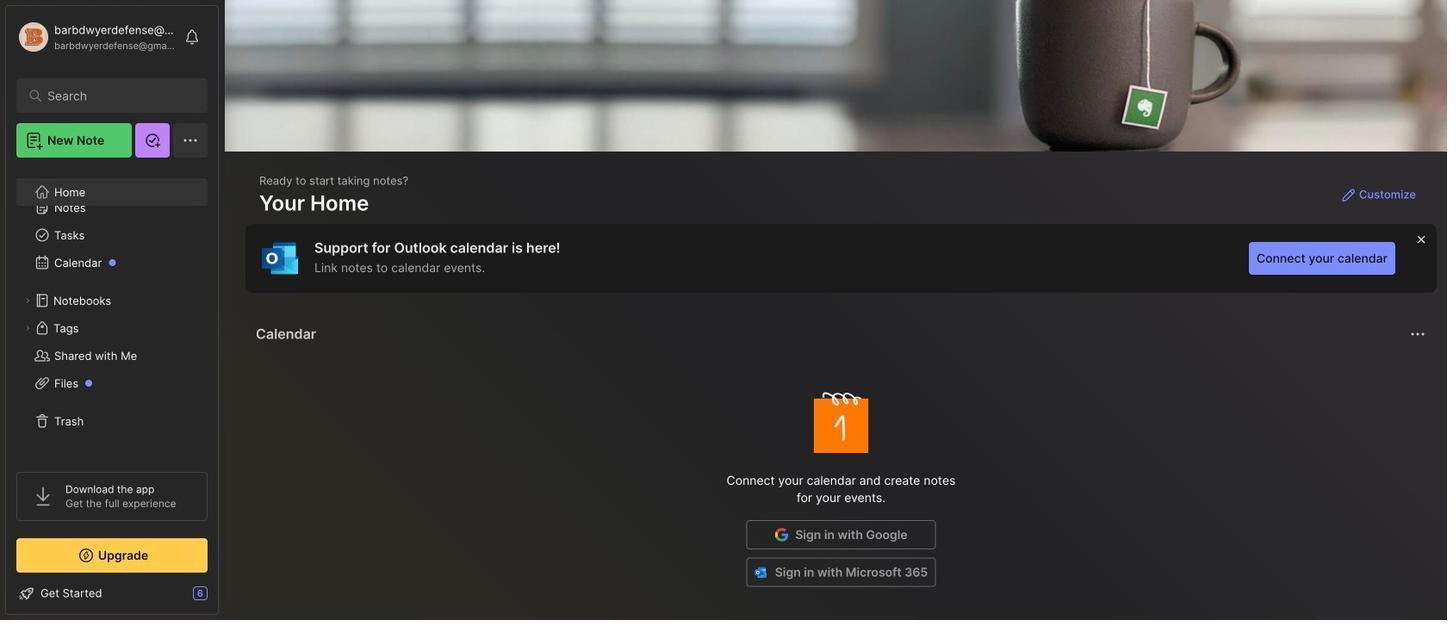 Task type: locate. For each thing, give the bounding box(es) containing it.
none search field inside main element
[[47, 85, 185, 106]]

None search field
[[47, 85, 185, 106]]

expand tags image
[[22, 323, 33, 333]]

tree inside main element
[[6, 166, 218, 457]]

Help and Learning task checklist field
[[6, 580, 218, 607]]

Search text field
[[47, 88, 185, 104]]

tree
[[6, 166, 218, 457]]

main element
[[0, 0, 224, 620]]

click to collapse image
[[218, 588, 230, 609]]



Task type: describe. For each thing, give the bounding box(es) containing it.
expand notebooks image
[[22, 296, 33, 306]]

Account field
[[16, 20, 176, 54]]

More actions field
[[1406, 322, 1430, 346]]

more actions image
[[1408, 324, 1429, 345]]



Task type: vqa. For each thing, say whether or not it's contained in the screenshot.
Tree in the the Main element
yes



